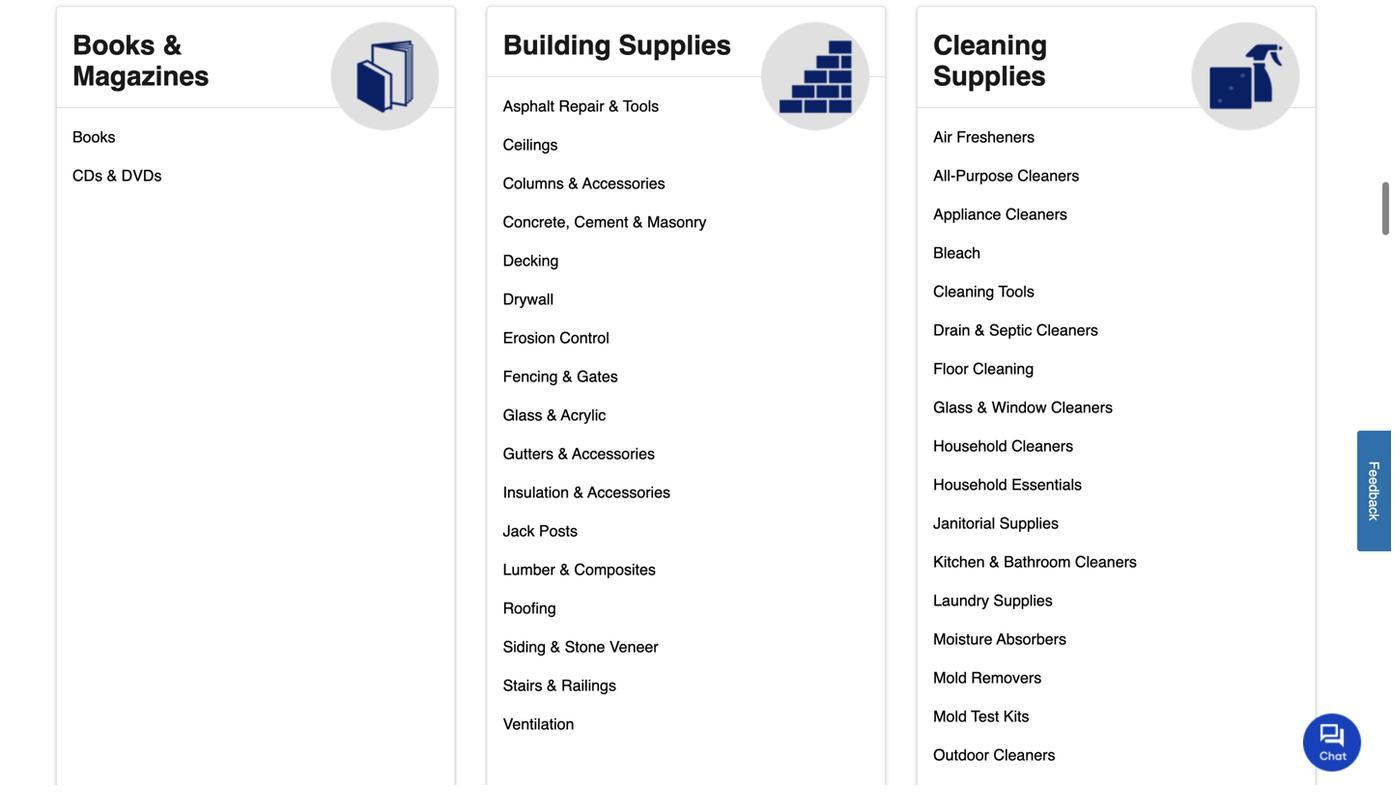 Task type: locate. For each thing, give the bounding box(es) containing it.
mold removers
[[934, 669, 1042, 687]]

c
[[1367, 507, 1382, 514]]

mold
[[934, 669, 967, 687], [934, 708, 967, 726]]

accessories up insulation & accessories
[[572, 445, 655, 463]]

f e e d b a c k
[[1367, 462, 1382, 521]]

drywall
[[503, 290, 554, 308]]

1 vertical spatial cleaning
[[934, 283, 995, 300]]

supplies for janitorial supplies
[[1000, 514, 1059, 532]]

& for lumber & composites
[[560, 561, 570, 579]]

dvds
[[121, 167, 162, 184]]

& inside 'link'
[[560, 561, 570, 579]]

cleaning down "bleach" link
[[934, 283, 995, 300]]

laundry
[[934, 592, 989, 610]]

cleaning down drain & septic cleaners link
[[973, 360, 1034, 378]]

& for glass & window cleaners
[[977, 399, 988, 416]]

e up b
[[1367, 477, 1382, 485]]

floor
[[934, 360, 969, 378]]

ventilation
[[503, 715, 574, 733]]

chat invite button image
[[1304, 713, 1362, 772]]

household for household cleaners
[[934, 437, 1008, 455]]

lumber & composites
[[503, 561, 656, 579]]

cleaning tools
[[934, 283, 1035, 300]]

2 books from the top
[[72, 128, 115, 146]]

& for siding & stone veneer
[[550, 638, 561, 656]]

1 vertical spatial tools
[[999, 283, 1035, 300]]

mold left test
[[934, 708, 967, 726]]

0 horizontal spatial tools
[[623, 97, 659, 115]]

cleaning supplies
[[934, 30, 1048, 92]]

books
[[72, 30, 155, 61], [72, 128, 115, 146]]

accessories inside the 'insulation & accessories' link
[[588, 484, 671, 501]]

1 household from the top
[[934, 437, 1008, 455]]

household
[[934, 437, 1008, 455], [934, 476, 1008, 494]]

siding & stone veneer link
[[503, 634, 659, 672]]

ceilings link
[[503, 131, 558, 170]]

& for stairs & railings
[[547, 677, 557, 695]]

glass & acrylic
[[503, 406, 606, 424]]

books for books & magazines
[[72, 30, 155, 61]]

&
[[163, 30, 182, 61], [609, 97, 619, 115], [107, 167, 117, 184], [568, 174, 579, 192], [633, 213, 643, 231], [975, 321, 985, 339], [562, 368, 573, 385], [977, 399, 988, 416], [547, 406, 557, 424], [558, 445, 568, 463], [574, 484, 584, 501], [989, 553, 1000, 571], [560, 561, 570, 579], [550, 638, 561, 656], [547, 677, 557, 695]]

0 vertical spatial mold
[[934, 669, 967, 687]]

household for household essentials
[[934, 476, 1008, 494]]

1 vertical spatial household
[[934, 476, 1008, 494]]

& for kitchen & bathroom cleaners
[[989, 553, 1000, 571]]

glass up gutters
[[503, 406, 543, 424]]

cleaners up appliance cleaners
[[1018, 167, 1080, 184]]

household up household essentials
[[934, 437, 1008, 455]]

cds & dvds
[[72, 167, 162, 184]]

stairs & railings
[[503, 677, 616, 695]]

accessories for columns & accessories
[[583, 174, 665, 192]]

laundry supplies link
[[934, 587, 1053, 626]]

& for glass & acrylic
[[547, 406, 557, 424]]

moisture absorbers link
[[934, 626, 1067, 665]]

kitchen
[[934, 553, 985, 571]]

& for cds & dvds
[[107, 167, 117, 184]]

cleaners inside outdoor cleaners link
[[994, 746, 1056, 764]]

fencing & gates
[[503, 368, 618, 385]]

outdoor cleaners
[[934, 746, 1056, 764]]

kitchen & bathroom cleaners
[[934, 553, 1137, 571]]

f
[[1367, 462, 1382, 470]]

acrylic
[[561, 406, 606, 424]]

appliance
[[934, 205, 1001, 223]]

appliance cleaners
[[934, 205, 1068, 223]]

books inside books & magazines
[[72, 30, 155, 61]]

1 horizontal spatial tools
[[999, 283, 1035, 300]]

tools up drain & septic cleaners
[[999, 283, 1035, 300]]

supplies inside cleaning supplies
[[934, 61, 1046, 92]]

fresheners
[[957, 128, 1035, 146]]

stone
[[565, 638, 605, 656]]

columns & accessories link
[[503, 170, 665, 209]]

insulation
[[503, 484, 569, 501]]

accessories for insulation & accessories
[[588, 484, 671, 501]]

tools right repair
[[623, 97, 659, 115]]

magazines
[[72, 61, 209, 92]]

accessories for gutters & accessories
[[572, 445, 655, 463]]

1 e from the top
[[1367, 470, 1382, 477]]

cleaners inside "kitchen & bathroom cleaners" link
[[1075, 553, 1137, 571]]

0 horizontal spatial glass
[[503, 406, 543, 424]]

mold inside 'link'
[[934, 669, 967, 687]]

f e e d b a c k button
[[1358, 431, 1391, 552]]

janitorial
[[934, 514, 995, 532]]

1 mold from the top
[[934, 669, 967, 687]]

0 vertical spatial cleaning
[[934, 30, 1048, 61]]

household essentials link
[[934, 471, 1082, 510]]

cleaners inside household cleaners link
[[1012, 437, 1074, 455]]

2 vertical spatial cleaning
[[973, 360, 1034, 378]]

purpose
[[956, 167, 1014, 184]]

0 vertical spatial books
[[72, 30, 155, 61]]

household up janitorial
[[934, 476, 1008, 494]]

stairs & railings link
[[503, 672, 616, 711]]

0 vertical spatial household
[[934, 437, 1008, 455]]

& for insulation & accessories
[[574, 484, 584, 501]]

& inside books & magazines
[[163, 30, 182, 61]]

accessories inside columns & accessories link
[[583, 174, 665, 192]]

floor cleaning
[[934, 360, 1034, 378]]

1 vertical spatial books
[[72, 128, 115, 146]]

cleaners down 'glass & window cleaners' link
[[1012, 437, 1074, 455]]

concrete, cement & masonry link
[[503, 209, 707, 247]]

septic
[[989, 321, 1032, 339]]

posts
[[539, 522, 578, 540]]

cleaners down all-purpose cleaners link
[[1006, 205, 1068, 223]]

e
[[1367, 470, 1382, 477], [1367, 477, 1382, 485]]

cleaners right septic
[[1037, 321, 1099, 339]]

accessories down gutters & accessories link
[[588, 484, 671, 501]]

1 horizontal spatial glass
[[934, 399, 973, 416]]

supplies for building supplies
[[619, 30, 732, 61]]

glass down floor
[[934, 399, 973, 416]]

fencing & gates link
[[503, 363, 618, 402]]

& for columns & accessories
[[568, 174, 579, 192]]

e up the d
[[1367, 470, 1382, 477]]

cleaners
[[1018, 167, 1080, 184], [1006, 205, 1068, 223], [1037, 321, 1099, 339], [1051, 399, 1113, 416], [1012, 437, 1074, 455], [1075, 553, 1137, 571], [994, 746, 1056, 764]]

& for fencing & gates
[[562, 368, 573, 385]]

d
[[1367, 485, 1382, 492]]

supplies
[[619, 30, 732, 61], [934, 61, 1046, 92], [1000, 514, 1059, 532], [994, 592, 1053, 610]]

all-purpose cleaners
[[934, 167, 1080, 184]]

k
[[1367, 514, 1382, 521]]

glass
[[934, 399, 973, 416], [503, 406, 543, 424]]

siding & stone veneer
[[503, 638, 659, 656]]

b
[[1367, 492, 1382, 500]]

cleaners right bathroom
[[1075, 553, 1137, 571]]

2 e from the top
[[1367, 477, 1382, 485]]

cleaners inside all-purpose cleaners link
[[1018, 167, 1080, 184]]

1 vertical spatial accessories
[[572, 445, 655, 463]]

books & magazines
[[72, 30, 209, 92]]

gutters & accessories link
[[503, 441, 655, 479]]

railings
[[561, 677, 616, 695]]

mold down moisture on the bottom right
[[934, 669, 967, 687]]

accessories inside gutters & accessories link
[[572, 445, 655, 463]]

roofing
[[503, 600, 556, 617]]

household cleaners
[[934, 437, 1074, 455]]

0 vertical spatial accessories
[[583, 174, 665, 192]]

2 household from the top
[[934, 476, 1008, 494]]

& for drain & septic cleaners
[[975, 321, 985, 339]]

cleaners down kits
[[994, 746, 1056, 764]]

drain & septic cleaners link
[[934, 317, 1099, 356]]

cleaning up fresheners at the top right of the page
[[934, 30, 1048, 61]]

air
[[934, 128, 952, 146]]

glass for glass & acrylic
[[503, 406, 543, 424]]

1 books from the top
[[72, 30, 155, 61]]

2 vertical spatial accessories
[[588, 484, 671, 501]]

building
[[503, 30, 611, 61]]

1 vertical spatial mold
[[934, 708, 967, 726]]

accessories up "concrete, cement & masonry"
[[583, 174, 665, 192]]

accessories
[[583, 174, 665, 192], [572, 445, 655, 463], [588, 484, 671, 501]]

janitorial supplies link
[[934, 510, 1059, 549]]

cleaning for cleaning tools
[[934, 283, 995, 300]]

2 mold from the top
[[934, 708, 967, 726]]

cleaners right window on the right bottom of the page
[[1051, 399, 1113, 416]]

roofing link
[[503, 595, 556, 634]]



Task type: vqa. For each thing, say whether or not it's contained in the screenshot.
the rightmost ORDER?
no



Task type: describe. For each thing, give the bounding box(es) containing it.
kitchen & bathroom cleaners link
[[934, 549, 1137, 587]]

drywall link
[[503, 286, 554, 325]]

repair
[[559, 97, 604, 115]]

jack
[[503, 522, 535, 540]]

decking
[[503, 252, 559, 270]]

books & magazines image
[[331, 22, 439, 130]]

drain
[[934, 321, 971, 339]]

outdoor
[[934, 746, 989, 764]]

household cleaners link
[[934, 433, 1074, 471]]

insulation & accessories link
[[503, 479, 671, 518]]

jack posts link
[[503, 518, 578, 557]]

fencing
[[503, 368, 558, 385]]

gutters
[[503, 445, 554, 463]]

books link
[[72, 124, 115, 162]]

absorbers
[[997, 630, 1067, 648]]

air fresheners link
[[934, 124, 1035, 162]]

cleaning for cleaning supplies
[[934, 30, 1048, 61]]

moisture
[[934, 630, 993, 648]]

decking link
[[503, 247, 559, 286]]

kits
[[1004, 708, 1030, 726]]

a
[[1367, 500, 1382, 507]]

lumber & composites link
[[503, 557, 656, 595]]

cleaning tools link
[[934, 278, 1035, 317]]

laundry supplies
[[934, 592, 1053, 610]]

cleaners inside drain & septic cleaners link
[[1037, 321, 1099, 339]]

columns & accessories
[[503, 174, 665, 192]]

lumber
[[503, 561, 555, 579]]

control
[[560, 329, 610, 347]]

books for books
[[72, 128, 115, 146]]

composites
[[574, 561, 656, 579]]

0 vertical spatial tools
[[623, 97, 659, 115]]

stairs
[[503, 677, 543, 695]]

building supplies
[[503, 30, 732, 61]]

gates
[[577, 368, 618, 385]]

columns
[[503, 174, 564, 192]]

mold test kits link
[[934, 703, 1030, 742]]

floor cleaning link
[[934, 356, 1034, 394]]

cleaners inside appliance cleaners link
[[1006, 205, 1068, 223]]

test
[[971, 708, 999, 726]]

supplies for cleaning supplies
[[934, 61, 1046, 92]]

appliance cleaners link
[[934, 201, 1068, 240]]

ceilings
[[503, 136, 558, 154]]

moisture absorbers
[[934, 630, 1067, 648]]

books & magazines link
[[57, 7, 455, 130]]

cement
[[574, 213, 628, 231]]

& for books & magazines
[[163, 30, 182, 61]]

air fresheners
[[934, 128, 1035, 146]]

glass & window cleaners link
[[934, 394, 1113, 433]]

erosion control
[[503, 329, 610, 347]]

asphalt repair & tools link
[[503, 93, 659, 131]]

outdoor cleaners link
[[934, 742, 1056, 781]]

asphalt
[[503, 97, 555, 115]]

bathroom
[[1004, 553, 1071, 571]]

cds & dvds link
[[72, 162, 162, 201]]

cleaning supplies link
[[918, 7, 1316, 130]]

bleach
[[934, 244, 981, 262]]

asphalt repair & tools
[[503, 97, 659, 115]]

veneer
[[610, 638, 659, 656]]

mold test kits
[[934, 708, 1030, 726]]

ventilation link
[[503, 711, 574, 750]]

glass for glass & window cleaners
[[934, 399, 973, 416]]

removers
[[971, 669, 1042, 687]]

bleach link
[[934, 240, 981, 278]]

& for gutters & accessories
[[558, 445, 568, 463]]

concrete, cement & masonry
[[503, 213, 707, 231]]

mold removers link
[[934, 665, 1042, 703]]

mold for mold test kits
[[934, 708, 967, 726]]

cds
[[72, 167, 103, 184]]

essentials
[[1012, 476, 1082, 494]]

building supplies image
[[762, 22, 870, 130]]

cleaning supplies image
[[1192, 22, 1300, 130]]

mold for mold removers
[[934, 669, 967, 687]]

supplies for laundry supplies
[[994, 592, 1053, 610]]

household essentials
[[934, 476, 1082, 494]]

concrete,
[[503, 213, 570, 231]]

cleaners inside 'glass & window cleaners' link
[[1051, 399, 1113, 416]]

glass & window cleaners
[[934, 399, 1113, 416]]

jack posts
[[503, 522, 578, 540]]

erosion
[[503, 329, 555, 347]]



